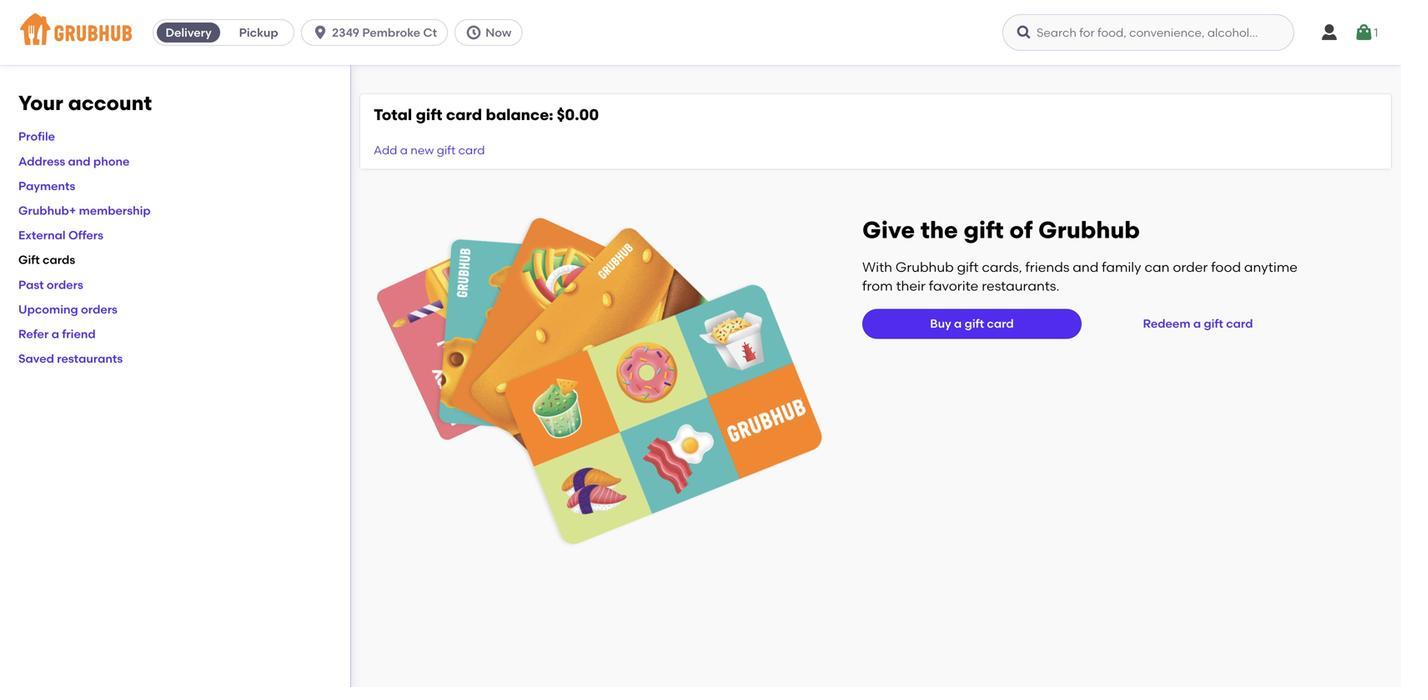Task type: vqa. For each thing, say whether or not it's contained in the screenshot.
sellers in the Best Sellers Most ordered on Grubhub
no



Task type: describe. For each thing, give the bounding box(es) containing it.
0 horizontal spatial and
[[68, 154, 91, 168]]

a for redeem
[[1193, 317, 1201, 331]]

restaurants
[[57, 352, 123, 366]]

svg image inside 2349 pembroke ct button
[[312, 24, 329, 41]]

orders for past orders
[[47, 278, 83, 292]]

cards,
[[982, 259, 1022, 275]]

grubhub+ membership link
[[18, 204, 151, 218]]

gift for give the gift of grubhub
[[964, 216, 1004, 244]]

gift for buy a gift card
[[965, 317, 984, 331]]

payments
[[18, 179, 75, 193]]

now
[[485, 25, 512, 40]]

grubhub+
[[18, 204, 76, 218]]

gift cards link
[[18, 253, 75, 267]]

phone
[[93, 154, 130, 168]]

2 horizontal spatial svg image
[[1319, 23, 1339, 43]]

a for add
[[400, 143, 408, 157]]

refer a friend link
[[18, 327, 96, 341]]

anytime
[[1244, 259, 1298, 275]]

favorite
[[929, 278, 979, 294]]

membership
[[79, 204, 151, 218]]

address and phone link
[[18, 154, 130, 168]]

gift for redeem a gift card
[[1204, 317, 1223, 331]]

refer
[[18, 327, 49, 341]]

gift for with grubhub gift cards, friends and family can order food anytime from their favorite restaurants.
[[957, 259, 979, 275]]

from
[[862, 278, 893, 294]]

give the gift of grubhub
[[862, 216, 1140, 244]]

card inside button
[[1226, 317, 1253, 331]]

with
[[862, 259, 892, 275]]

gift right new
[[437, 143, 456, 157]]

card down total gift card balance: $0.00
[[458, 143, 485, 157]]

external
[[18, 228, 66, 242]]

buy a gift card link
[[862, 309, 1082, 339]]

payments link
[[18, 179, 75, 193]]

offers
[[68, 228, 103, 242]]

external offers link
[[18, 228, 103, 242]]

can
[[1145, 259, 1170, 275]]

Search for food, convenience, alcohol... search field
[[1003, 14, 1294, 51]]

past orders
[[18, 278, 83, 292]]

their
[[896, 278, 926, 294]]

friends
[[1026, 259, 1070, 275]]

the
[[921, 216, 958, 244]]

with grubhub gift cards, friends and family can order food anytime from their favorite restaurants.
[[862, 259, 1298, 294]]

upcoming
[[18, 302, 78, 316]]

restaurants.
[[982, 278, 1060, 294]]

total gift card balance: $0.00
[[374, 106, 599, 124]]

redeem a gift card
[[1143, 317, 1253, 331]]

$0.00
[[557, 106, 599, 124]]

orders for upcoming orders
[[81, 302, 118, 316]]

saved
[[18, 352, 54, 366]]

1
[[1374, 25, 1378, 39]]

1 button
[[1354, 18, 1378, 48]]

cards
[[43, 253, 75, 267]]

saved restaurants
[[18, 352, 123, 366]]

new
[[411, 143, 434, 157]]

total
[[374, 106, 412, 124]]

a for buy
[[954, 317, 962, 331]]



Task type: locate. For each thing, give the bounding box(es) containing it.
card down food
[[1226, 317, 1253, 331]]

a inside button
[[1193, 317, 1201, 331]]

0 vertical spatial and
[[68, 154, 91, 168]]

gift right redeem
[[1204, 317, 1223, 331]]

0 horizontal spatial svg image
[[465, 24, 482, 41]]

0 vertical spatial grubhub
[[1038, 216, 1140, 244]]

1 vertical spatial and
[[1073, 259, 1099, 275]]

gift card image
[[377, 216, 822, 548]]

delivery
[[166, 25, 212, 40]]

1 horizontal spatial grubhub
[[1038, 216, 1140, 244]]

1 horizontal spatial svg image
[[1016, 24, 1033, 41]]

now button
[[455, 19, 529, 46]]

2349 pembroke ct
[[332, 25, 437, 40]]

grubhub up their
[[896, 259, 954, 275]]

your
[[18, 91, 63, 115]]

buy a gift card
[[930, 317, 1014, 331]]

orders up friend
[[81, 302, 118, 316]]

account
[[68, 91, 152, 115]]

past orders link
[[18, 278, 83, 292]]

gift up add a new gift card
[[416, 106, 442, 124]]

a right redeem
[[1193, 317, 1201, 331]]

a right refer
[[51, 327, 59, 341]]

food
[[1211, 259, 1241, 275]]

gift right buy on the top
[[965, 317, 984, 331]]

family
[[1102, 259, 1141, 275]]

order
[[1173, 259, 1208, 275]]

refer a friend
[[18, 327, 96, 341]]

external offers
[[18, 228, 103, 242]]

and inside the "with grubhub gift cards, friends and family can order food anytime from their favorite restaurants."
[[1073, 259, 1099, 275]]

and
[[68, 154, 91, 168], [1073, 259, 1099, 275]]

gift
[[18, 253, 40, 267]]

address and phone
[[18, 154, 130, 168]]

gift inside the "with grubhub gift cards, friends and family can order food anytime from their favorite restaurants."
[[957, 259, 979, 275]]

0 vertical spatial orders
[[47, 278, 83, 292]]

svg image inside now button
[[465, 24, 482, 41]]

a left new
[[400, 143, 408, 157]]

redeem
[[1143, 317, 1191, 331]]

0 horizontal spatial svg image
[[312, 24, 329, 41]]

a for refer
[[51, 327, 59, 341]]

give
[[862, 216, 915, 244]]

1 vertical spatial grubhub
[[896, 259, 954, 275]]

and left family
[[1073, 259, 1099, 275]]

svg image
[[1354, 23, 1374, 43], [465, 24, 482, 41]]

gift
[[416, 106, 442, 124], [437, 143, 456, 157], [964, 216, 1004, 244], [957, 259, 979, 275], [965, 317, 984, 331], [1204, 317, 1223, 331]]

gift up "favorite"
[[957, 259, 979, 275]]

buy
[[930, 317, 951, 331]]

your account
[[18, 91, 152, 115]]

and left 'phone'
[[68, 154, 91, 168]]

1 horizontal spatial and
[[1073, 259, 1099, 275]]

card down the restaurants.
[[987, 317, 1014, 331]]

pickup button
[[224, 19, 294, 46]]

card
[[446, 106, 482, 124], [458, 143, 485, 157], [987, 317, 1014, 331], [1226, 317, 1253, 331]]

ct
[[423, 25, 437, 40]]

gift inside button
[[1204, 317, 1223, 331]]

gift cards
[[18, 253, 75, 267]]

grubhub+ membership
[[18, 204, 151, 218]]

grubhub inside the "with grubhub gift cards, friends and family can order food anytime from their favorite restaurants."
[[896, 259, 954, 275]]

upcoming orders link
[[18, 302, 118, 316]]

a
[[400, 143, 408, 157], [954, 317, 962, 331], [1193, 317, 1201, 331], [51, 327, 59, 341]]

0 horizontal spatial grubhub
[[896, 259, 954, 275]]

main navigation navigation
[[0, 0, 1401, 65]]

grubhub up the "with grubhub gift cards, friends and family can order food anytime from their favorite restaurants."
[[1038, 216, 1140, 244]]

friend
[[62, 327, 96, 341]]

card up add a new gift card
[[446, 106, 482, 124]]

pickup
[[239, 25, 278, 40]]

redeem a gift card button
[[1136, 309, 1260, 339]]

1 vertical spatial orders
[[81, 302, 118, 316]]

add
[[374, 143, 397, 157]]

2349
[[332, 25, 359, 40]]

svg image for now
[[465, 24, 482, 41]]

svg image for 1
[[1354, 23, 1374, 43]]

a right buy on the top
[[954, 317, 962, 331]]

svg image
[[1319, 23, 1339, 43], [312, 24, 329, 41], [1016, 24, 1033, 41]]

2349 pembroke ct button
[[301, 19, 455, 46]]

of
[[1009, 216, 1033, 244]]

pembroke
[[362, 25, 420, 40]]

address
[[18, 154, 65, 168]]

upcoming orders
[[18, 302, 118, 316]]

balance:
[[486, 106, 553, 124]]

delivery button
[[154, 19, 224, 46]]

add a new gift card
[[374, 143, 485, 157]]

svg image inside the 1 button
[[1354, 23, 1374, 43]]

gift left of
[[964, 216, 1004, 244]]

past
[[18, 278, 44, 292]]

profile link
[[18, 129, 55, 144]]

profile
[[18, 129, 55, 144]]

orders
[[47, 278, 83, 292], [81, 302, 118, 316]]

saved restaurants link
[[18, 352, 123, 366]]

orders up upcoming orders
[[47, 278, 83, 292]]

1 horizontal spatial svg image
[[1354, 23, 1374, 43]]

grubhub
[[1038, 216, 1140, 244], [896, 259, 954, 275]]



